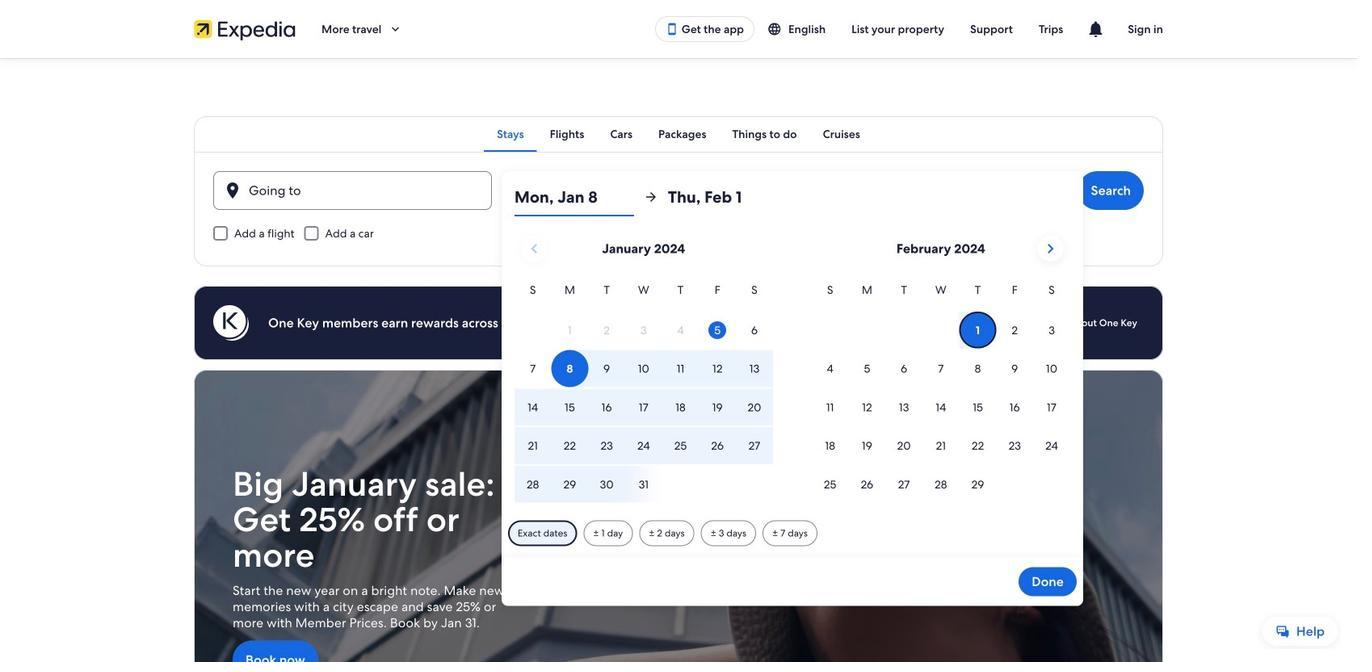 Task type: locate. For each thing, give the bounding box(es) containing it.
february 2024 element
[[812, 281, 1071, 505]]

tab list
[[194, 116, 1164, 152]]

expedia logo image
[[194, 18, 296, 40]]

directional image
[[644, 190, 659, 204]]

next month image
[[1041, 239, 1061, 259]]

main content
[[0, 58, 1358, 663]]

more travel image
[[388, 22, 403, 36]]

communication center icon image
[[1086, 19, 1106, 39]]

application
[[515, 230, 1071, 505]]

travel sale activities deals image
[[194, 370, 1164, 663]]



Task type: describe. For each thing, give the bounding box(es) containing it.
january 2024 element
[[515, 281, 773, 505]]

today element
[[709, 322, 727, 339]]

download the app button image
[[666, 23, 679, 36]]

previous month image
[[525, 239, 544, 259]]

small image
[[768, 22, 789, 36]]



Task type: vqa. For each thing, say whether or not it's contained in the screenshot.
Communication Center icon
yes



